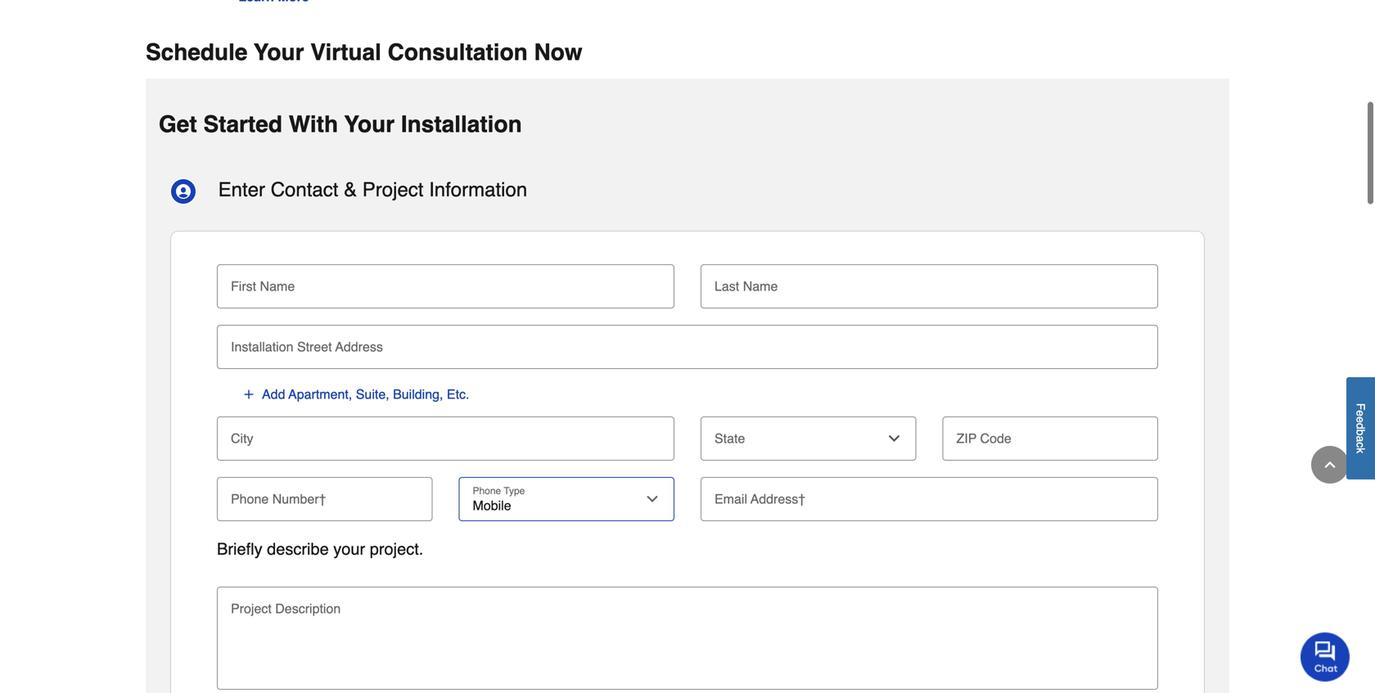 Task type: locate. For each thing, give the bounding box(es) containing it.
0 horizontal spatial name
[[260, 279, 295, 294]]

description
[[275, 601, 341, 616]]

0 horizontal spatial project
[[231, 601, 272, 616]]

contact
[[271, 179, 339, 201]]

2 name from the left
[[743, 279, 778, 294]]

your
[[334, 540, 365, 559]]

name for last name
[[743, 279, 778, 294]]

enter
[[218, 179, 265, 201]]

f
[[1355, 404, 1368, 411]]

information
[[429, 179, 528, 201]]

f e e d b a c k button
[[1347, 378, 1376, 480]]

last name
[[715, 279, 778, 294]]

1 name from the left
[[260, 279, 295, 294]]

chat invite button image
[[1301, 632, 1351, 682]]

k
[[1355, 448, 1368, 454]]

2 e from the top
[[1355, 417, 1368, 423]]

add apartment, suite, building, etc. button
[[242, 386, 470, 404]]

name
[[260, 279, 295, 294], [743, 279, 778, 294]]

installation street address
[[231, 339, 383, 354]]

e up b
[[1355, 417, 1368, 423]]

1 horizontal spatial installation
[[401, 111, 522, 138]]

1 horizontal spatial name
[[743, 279, 778, 294]]

1 e from the top
[[1355, 411, 1368, 417]]

schedule
[[146, 39, 248, 66]]

1 horizontal spatial project
[[363, 179, 424, 201]]

name right first
[[260, 279, 295, 294]]

add apartment, suite, building, etc.
[[262, 387, 470, 402]]

1 vertical spatial your
[[344, 111, 395, 138]]

suite,
[[356, 387, 390, 402]]

installation up the "information"
[[401, 111, 522, 138]]

consultation
[[388, 39, 528, 66]]

project right &
[[363, 179, 424, 201]]

project
[[363, 179, 424, 201], [231, 601, 272, 616]]

street
[[297, 339, 332, 354]]

installation
[[401, 111, 522, 138], [231, 339, 294, 354]]

your right the with
[[344, 111, 395, 138]]

number†
[[272, 492, 326, 507]]

0 horizontal spatial your
[[254, 39, 304, 66]]

address
[[335, 339, 383, 354]]

e
[[1355, 411, 1368, 417], [1355, 417, 1368, 423]]

chevron up image
[[1323, 457, 1339, 473]]

contact and project information image
[[170, 178, 197, 205]]

your
[[254, 39, 304, 66], [344, 111, 395, 138]]

briefly describe your project.
[[217, 540, 424, 559]]

project description
[[231, 601, 341, 616]]

email address†
[[715, 492, 806, 507]]

briefly
[[217, 540, 263, 559]]

1 vertical spatial project
[[231, 601, 272, 616]]

etc.
[[447, 387, 470, 402]]

project left description
[[231, 601, 272, 616]]

started
[[203, 111, 282, 138]]

your left virtual
[[254, 39, 304, 66]]

c
[[1355, 443, 1368, 448]]

project.
[[370, 540, 424, 559]]

ZIP Code text field
[[950, 417, 1152, 453]]

Phone Number† text field
[[224, 477, 426, 513]]

name right last at the top right of the page
[[743, 279, 778, 294]]

get started with your installation
[[159, 111, 522, 138]]

now
[[534, 39, 583, 66]]

building,
[[393, 387, 443, 402]]

e up d
[[1355, 411, 1368, 417]]

city
[[231, 431, 254, 446]]

scroll to top element
[[1312, 446, 1350, 484]]

plus image
[[242, 388, 256, 401]]

describe
[[267, 540, 329, 559]]

installation up add
[[231, 339, 294, 354]]

1 horizontal spatial your
[[344, 111, 395, 138]]

with
[[289, 111, 338, 138]]

last
[[715, 279, 740, 294]]

0 horizontal spatial installation
[[231, 339, 294, 354]]



Task type: vqa. For each thing, say whether or not it's contained in the screenshot.
Address†
yes



Task type: describe. For each thing, give the bounding box(es) containing it.
first
[[231, 279, 256, 294]]

Email Address† text field
[[708, 477, 1152, 513]]

first name
[[231, 279, 295, 294]]

enter contact & project information
[[218, 179, 528, 201]]

f e e d b a c k
[[1355, 404, 1368, 454]]

name for first name
[[260, 279, 295, 294]]

City text field
[[224, 417, 668, 453]]

Project Description text field
[[224, 610, 1152, 682]]

0 vertical spatial project
[[363, 179, 424, 201]]

email
[[715, 492, 748, 507]]

apartment,
[[289, 387, 352, 402]]

address†
[[751, 492, 806, 507]]

code
[[981, 431, 1012, 446]]

zip code
[[957, 431, 1012, 446]]

zip
[[957, 431, 977, 446]]

schedule your virtual consultation now
[[146, 39, 583, 66]]

&
[[344, 179, 357, 201]]

a
[[1355, 436, 1368, 443]]

0 vertical spatial installation
[[401, 111, 522, 138]]

Last Name text field
[[708, 264, 1152, 300]]

1 vertical spatial installation
[[231, 339, 294, 354]]

0 vertical spatial your
[[254, 39, 304, 66]]

phone
[[231, 492, 269, 507]]

add
[[262, 387, 285, 402]]

phone number†
[[231, 492, 326, 507]]

First Name text field
[[224, 264, 668, 300]]

d
[[1355, 423, 1368, 430]]

get
[[159, 111, 197, 138]]

virtual
[[311, 39, 382, 66]]

Installation Street Address text field
[[224, 325, 1152, 361]]

b
[[1355, 430, 1368, 436]]



